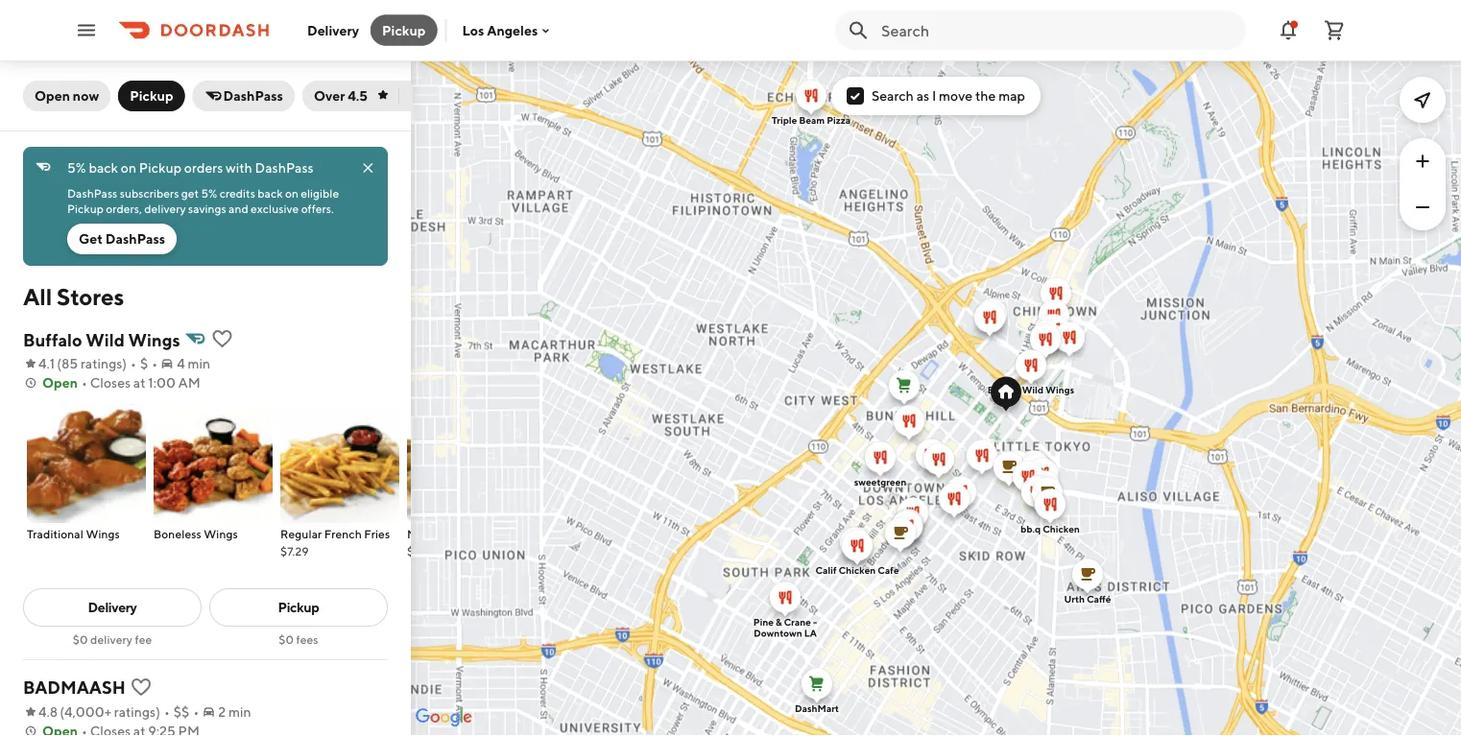 Task type: locate. For each thing, give the bounding box(es) containing it.
la
[[804, 628, 817, 639], [804, 628, 817, 639]]

regular
[[280, 527, 322, 541]]

0 vertical spatial open
[[35, 88, 70, 104]]

1 vertical spatial )
[[156, 704, 160, 720]]

Store search: begin typing to search for stores available on DoorDash text field
[[882, 20, 1235, 41]]

( for buffalo wild wings
[[57, 356, 61, 372]]

min right 2
[[229, 704, 251, 720]]

credits
[[220, 186, 255, 200]]

wings inside 'traditional wings' button
[[86, 527, 120, 541]]

chicken
[[1043, 524, 1080, 535], [1043, 524, 1080, 535], [839, 565, 876, 576], [839, 565, 876, 576]]

open down 85
[[42, 375, 78, 391]]

•
[[131, 356, 136, 372], [152, 356, 158, 372], [82, 375, 87, 391], [164, 704, 170, 720], [193, 704, 199, 720]]

0 horizontal spatial 5%
[[67, 160, 86, 176]]

delivery inside button
[[307, 22, 359, 38]]

as
[[917, 88, 930, 104]]

fries
[[364, 527, 390, 541]]

dashpass subscribers get 5% credits back on eligible pickup orders, delivery savings and exclusive offers.
[[67, 186, 341, 215]]

0 vertical spatial on
[[121, 160, 136, 176]]

wings
[[128, 329, 180, 350], [1046, 385, 1075, 396], [1046, 385, 1075, 396], [86, 527, 120, 541], [204, 527, 238, 541]]

pickup up the get
[[67, 202, 104, 215]]

pickup
[[382, 22, 426, 38], [130, 88, 173, 104], [139, 160, 182, 176], [67, 202, 104, 215], [278, 600, 319, 616]]

1 vertical spatial on
[[285, 186, 298, 200]]

0 horizontal spatial back
[[89, 160, 118, 176]]

0 vertical spatial pickup button
[[371, 15, 437, 46]]

0 vertical spatial back
[[89, 160, 118, 176]]

ratings
[[81, 356, 122, 372], [114, 704, 156, 720]]

on up subscribers
[[121, 160, 136, 176]]

1 vertical spatial open
[[42, 375, 78, 391]]

recenter the map image
[[1412, 88, 1435, 111]]

dashpass up orders,
[[67, 186, 117, 200]]

los
[[462, 22, 484, 38]]

0 horizontal spatial )
[[122, 356, 127, 372]]

open • closes at 1:00 am
[[42, 375, 201, 391]]

calif chicken cafe
[[816, 565, 899, 576], [816, 565, 899, 576]]

$0
[[73, 633, 88, 646], [279, 633, 294, 646]]

zoom in image
[[1412, 150, 1435, 173]]

• left $
[[131, 356, 136, 372]]

powered by google image
[[416, 709, 472, 728]]

dashpass down orders,
[[105, 231, 165, 247]]

0 horizontal spatial $0
[[73, 633, 88, 646]]

$0 left fees
[[279, 633, 294, 646]]

pickup link
[[209, 589, 388, 627]]

search
[[872, 88, 914, 104]]

4.8
[[38, 704, 58, 720]]

boneless wings image
[[154, 404, 273, 523]]

0 vertical spatial delivery
[[144, 202, 186, 215]]

urth caffé
[[1064, 594, 1111, 605], [1064, 594, 1111, 605]]

$0 fees
[[279, 633, 318, 646]]

open for open • closes at 1:00 am
[[42, 375, 78, 391]]

1 horizontal spatial )
[[156, 704, 160, 720]]

pickup button right the now
[[118, 81, 185, 111]]

delivery up the $0 delivery fee
[[88, 600, 137, 616]]

back up orders,
[[89, 160, 118, 176]]

1 horizontal spatial $0
[[279, 633, 294, 646]]

1 vertical spatial min
[[229, 704, 251, 720]]

dashpass up with
[[223, 88, 283, 104]]

1 horizontal spatial back
[[258, 186, 283, 200]]

min
[[188, 356, 210, 372], [229, 704, 251, 720]]

sweetgreen
[[854, 477, 907, 488], [854, 477, 907, 488]]

&
[[776, 617, 782, 628], [776, 617, 782, 628]]

cafe
[[878, 565, 899, 576], [878, 565, 899, 576]]

0 horizontal spatial click to add this store to your saved list image
[[129, 676, 153, 699]]

delivery up over
[[307, 22, 359, 38]]

boneless wings
[[154, 527, 238, 541]]

0 horizontal spatial delivery
[[88, 600, 137, 616]]

now
[[73, 88, 99, 104]]

min for buffalo wild wings
[[188, 356, 210, 372]]

$
[[140, 356, 148, 372]]

1 $0 from the left
[[73, 633, 88, 646]]

1:00
[[148, 375, 176, 391]]

delivery button
[[296, 15, 371, 46]]

ratings left • $$
[[114, 704, 156, 720]]

0 vertical spatial 5%
[[67, 160, 86, 176]]

average rating of 4.1 out of 5 element
[[23, 354, 55, 374]]

downtown
[[754, 628, 802, 639], [754, 628, 802, 639]]

delivery down delivery link
[[90, 633, 133, 646]]

french
[[324, 527, 362, 541]]

0 vertical spatial min
[[188, 356, 210, 372]]

dashpass up exclusive
[[255, 160, 314, 176]]

0 vertical spatial )
[[122, 356, 127, 372]]

exclusive
[[251, 202, 299, 215]]

buffalo wild wings
[[23, 329, 180, 350], [988, 385, 1075, 396], [988, 385, 1075, 396]]

1 vertical spatial 5%
[[201, 186, 217, 200]]

caffé
[[1087, 594, 1111, 605], [1087, 594, 1111, 605]]

1 vertical spatial click to add this store to your saved list image
[[129, 676, 153, 699]]

(
[[57, 356, 61, 372], [60, 704, 64, 720]]

)
[[122, 356, 127, 372], [156, 704, 160, 720]]

triple beam pizza
[[772, 115, 851, 126], [772, 115, 851, 126]]

1 horizontal spatial delivery
[[307, 22, 359, 38]]

stores
[[57, 283, 124, 310]]

click to add this store to your saved list image for buffalo wild wings
[[211, 327, 234, 350]]

( right 4.1
[[57, 356, 61, 372]]

on inside dashpass subscribers get 5% credits back on eligible pickup orders, delivery savings and exclusive offers.
[[285, 186, 298, 200]]

0 horizontal spatial delivery
[[90, 633, 133, 646]]

1 vertical spatial back
[[258, 186, 283, 200]]

over
[[314, 88, 345, 104]]

open left the now
[[35, 88, 70, 104]]

Search as I move the map checkbox
[[847, 87, 864, 105]]

pickup button
[[371, 15, 437, 46], [118, 81, 185, 111]]

zoom out image
[[1412, 196, 1435, 219]]

$$
[[174, 704, 190, 720]]

get
[[79, 231, 103, 247]]

pickup up subscribers
[[139, 160, 182, 176]]

pine
[[754, 617, 774, 628], [754, 617, 774, 628]]

-
[[813, 617, 817, 628], [813, 617, 817, 628]]

pine & crane - downtown la
[[754, 617, 817, 639], [754, 617, 817, 639]]

urth
[[1064, 594, 1085, 605], [1064, 594, 1085, 605]]

am
[[178, 375, 201, 391]]

0 horizontal spatial on
[[121, 160, 136, 176]]

back up exclusive
[[258, 186, 283, 200]]

$0 delivery fee
[[73, 633, 152, 646]]

badmaash
[[23, 677, 126, 698]]

1 horizontal spatial click to add this store to your saved list image
[[211, 327, 234, 350]]

2 $0 from the left
[[279, 633, 294, 646]]

1 horizontal spatial min
[[229, 704, 251, 720]]

1 horizontal spatial on
[[285, 186, 298, 200]]

5% inside dashpass subscribers get 5% credits back on eligible pickup orders, delivery savings and exclusive offers.
[[201, 186, 217, 200]]

5% up savings
[[201, 186, 217, 200]]

pizza
[[827, 115, 851, 126], [827, 115, 851, 126]]

1 vertical spatial delivery
[[90, 633, 133, 646]]

boneless wings button
[[154, 404, 273, 543]]

on up exclusive
[[285, 186, 298, 200]]

( right 4.8
[[60, 704, 64, 720]]

• $$
[[164, 704, 190, 720]]

0 vertical spatial ratings
[[81, 356, 122, 372]]

5% down open now button
[[67, 160, 86, 176]]

pickup up $0 fees
[[278, 600, 319, 616]]

1 horizontal spatial 5%
[[201, 186, 217, 200]]

1 vertical spatial pickup button
[[118, 81, 185, 111]]

0 vertical spatial delivery
[[307, 22, 359, 38]]

dashpass button
[[193, 81, 295, 111]]

pickup left 'los'
[[382, 22, 426, 38]]

click to add this store to your saved list image
[[211, 327, 234, 350], [129, 676, 153, 699]]

1 vertical spatial delivery
[[88, 600, 137, 616]]

open now
[[35, 88, 99, 104]]

savings
[[188, 202, 226, 215]]

delivery down subscribers
[[144, 202, 186, 215]]

at
[[133, 375, 146, 391]]

( 4,000+ ratings )
[[60, 704, 160, 720]]

0 horizontal spatial pickup button
[[118, 81, 185, 111]]

• right $
[[152, 356, 158, 372]]

min right 4
[[188, 356, 210, 372]]

0 items, open order cart image
[[1323, 19, 1346, 42]]

1 vertical spatial (
[[60, 704, 64, 720]]

ratings for buffalo wild wings
[[81, 356, 122, 372]]

) left "• $"
[[122, 356, 127, 372]]

on
[[121, 160, 136, 176], [285, 186, 298, 200]]

2
[[218, 704, 226, 720]]

triple
[[772, 115, 797, 126], [772, 115, 797, 126]]

delivery for delivery button
[[307, 22, 359, 38]]

ratings up closes
[[81, 356, 122, 372]]

click to add this store to your saved list image for badmaash
[[129, 676, 153, 699]]

pickup button left 'los'
[[371, 15, 437, 46]]

buffalo
[[23, 329, 82, 350], [988, 385, 1020, 396], [988, 385, 1020, 396]]

i
[[932, 88, 936, 104]]

• left '$$'
[[164, 704, 170, 720]]

open menu image
[[75, 19, 98, 42]]

dashmart
[[795, 703, 839, 714], [795, 703, 839, 714]]

0 vertical spatial click to add this store to your saved list image
[[211, 327, 234, 350]]

0 vertical spatial (
[[57, 356, 61, 372]]

) left • $$
[[156, 704, 160, 720]]

open inside button
[[35, 88, 70, 104]]

calif
[[816, 565, 837, 576], [816, 565, 837, 576]]

subscribers
[[120, 186, 179, 200]]

$0 down delivery link
[[73, 633, 88, 646]]

1 vertical spatial ratings
[[114, 704, 156, 720]]

bb.q
[[1021, 524, 1041, 535], [1021, 524, 1041, 535]]

0 horizontal spatial min
[[188, 356, 210, 372]]

• right '$$'
[[193, 704, 199, 720]]

1 horizontal spatial delivery
[[144, 202, 186, 215]]



Task type: vqa. For each thing, say whether or not it's contained in the screenshot.
min for Buffalo Wild Wings
yes



Task type: describe. For each thing, give the bounding box(es) containing it.
traditional wings
[[27, 527, 120, 541]]

delivery inside dashpass subscribers get 5% credits back on eligible pickup orders, delivery savings and exclusive offers.
[[144, 202, 186, 215]]

move
[[939, 88, 973, 104]]

with
[[226, 160, 252, 176]]

sticks
[[467, 527, 499, 541]]

2 min
[[218, 704, 251, 720]]

4,000+
[[64, 704, 111, 720]]

average rating of 4.8 out of 5 element
[[23, 703, 58, 722]]

notification bell image
[[1277, 19, 1300, 42]]

ratings for badmaash
[[114, 704, 156, 720]]

) for buffalo wild wings
[[122, 356, 127, 372]]

offers.
[[301, 202, 334, 215]]

eligible
[[301, 186, 339, 200]]

los angeles button
[[462, 22, 553, 38]]

map region
[[356, 0, 1462, 737]]

get dashpass
[[79, 231, 165, 247]]

back inside dashpass subscribers get 5% credits back on eligible pickup orders, delivery savings and exclusive offers.
[[258, 186, 283, 200]]

wings inside the boneless wings button
[[204, 527, 238, 541]]

map
[[999, 88, 1026, 104]]

traditional wings image
[[27, 404, 146, 523]]

pickup inside dashpass subscribers get 5% credits back on eligible pickup orders, delivery savings and exclusive offers.
[[67, 202, 104, 215]]

4
[[177, 356, 185, 372]]

$7.29
[[280, 544, 309, 558]]

mozzarella
[[407, 527, 465, 541]]

$0 for delivery
[[73, 633, 88, 646]]

open now button
[[23, 81, 111, 111]]

85
[[61, 356, 78, 372]]

all stores
[[23, 283, 124, 310]]

get dashpass button
[[67, 224, 177, 254]]

mozzarella sticks $12.99
[[407, 527, 499, 558]]

fee
[[135, 633, 152, 646]]

4.1
[[38, 356, 55, 372]]

5% back on pickup orders with dashpass
[[67, 160, 314, 176]]

regular french fries $7.29
[[280, 527, 390, 558]]

1 horizontal spatial pickup button
[[371, 15, 437, 46]]

$0 for pickup
[[279, 633, 294, 646]]

over 4.5 button
[[302, 81, 430, 111]]

traditional wings button
[[27, 404, 146, 543]]

4 min
[[177, 356, 210, 372]]

• $
[[131, 356, 148, 372]]

angeles
[[487, 22, 538, 38]]

over 4.5
[[314, 88, 368, 104]]

min for badmaash
[[229, 704, 251, 720]]

get
[[181, 186, 199, 200]]

delivery for delivery link
[[88, 600, 137, 616]]

dashpass inside dashpass subscribers get 5% credits back on eligible pickup orders, delivery savings and exclusive offers.
[[67, 186, 117, 200]]

orders,
[[106, 202, 142, 215]]

• down ( 85 ratings )
[[82, 375, 87, 391]]

search as i move the map
[[872, 88, 1026, 104]]

( for badmaash
[[60, 704, 64, 720]]

$12.99
[[407, 544, 442, 558]]

4.5
[[348, 88, 368, 104]]

boneless
[[154, 527, 201, 541]]

) for badmaash
[[156, 704, 160, 720]]

( 85 ratings )
[[57, 356, 127, 372]]

fees
[[296, 633, 318, 646]]

los angeles
[[462, 22, 538, 38]]

closes
[[90, 375, 131, 391]]

and
[[229, 202, 248, 215]]

regular french fries image
[[280, 404, 399, 523]]

the
[[976, 88, 996, 104]]

open for open now
[[35, 88, 70, 104]]

pickup right the now
[[130, 88, 173, 104]]

delivery link
[[23, 589, 202, 627]]

all
[[23, 283, 52, 310]]

traditional
[[27, 527, 83, 541]]

orders
[[184, 160, 223, 176]]



